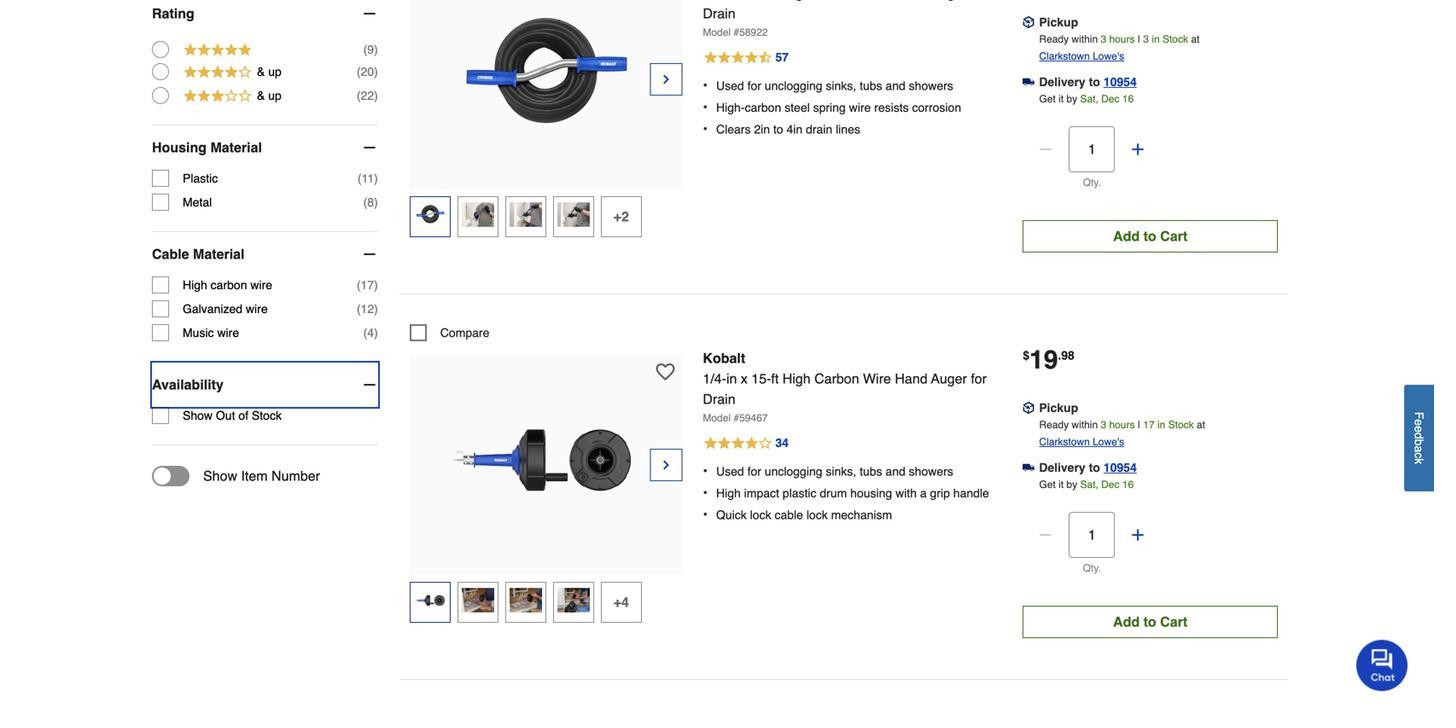 Task type: describe. For each thing, give the bounding box(es) containing it.
( for 12
[[357, 302, 361, 316]]

1/2-
[[703, 0, 726, 1]]

for inside • used for unclogging sinks, tubs and showers • high impact plastic drum housing with a grip handle • quick lock cable lock mechanism
[[747, 465, 761, 478]]

add for second stepper number input field with increment and decrement buttons number field from the bottom of the page
[[1113, 228, 1140, 244]]

out
[[216, 409, 235, 423]]

delivery to 10954 for ready within 3 hours | 17 in stock at clarkstown lowe's
[[1039, 461, 1137, 474]]

+2 button
[[601, 196, 642, 237]]

minus image for housing material
[[361, 139, 378, 156]]

9
[[367, 43, 374, 56]]

rating
[[152, 6, 194, 21]]

34
[[775, 436, 789, 450]]

rating button
[[152, 0, 378, 36]]

cable material
[[152, 246, 245, 262]]

add to cart for second stepper number input field with increment and decrement buttons number field from the bottom of the page
[[1113, 228, 1187, 244]]

within for ready within 3 hours | 17 in stock at clarkstown lowe's
[[1072, 419, 1098, 431]]

1 lock from the left
[[750, 508, 771, 522]]

by for ready within 3 hours | 17 in stock at clarkstown lowe's
[[1066, 479, 1077, 491]]

& up for ( 22 )
[[257, 89, 282, 103]]

x inside kobalt 1/4-in x 15-ft high carbon wire hand auger for drain model # 59467
[[741, 371, 748, 387]]

$
[[1023, 349, 1029, 362]]

58922
[[739, 26, 768, 38]]

34 button
[[703, 434, 1002, 454]]

plus image for second stepper number input field with increment and decrement buttons number field from the bottom of the page
[[1129, 141, 1147, 158]]

& up for ( 20 )
[[257, 65, 282, 79]]

for inside 1/2-in x 50-ft high carbon wire hand auger for drain model # 58922
[[971, 0, 987, 1]]

3 for 17
[[1101, 419, 1106, 431]]

lines
[[836, 122, 860, 136]]

15-
[[751, 371, 771, 387]]

material for cable material
[[193, 246, 245, 262]]

sinks, for carbon
[[826, 465, 856, 478]]

cart for first stepper number input field with increment and decrement buttons number field from the bottom
[[1160, 614, 1187, 630]]

dec for 17
[[1101, 479, 1119, 491]]

gallery item 0 image for +4
[[452, 364, 640, 551]]

minus image for availability
[[361, 377, 378, 394]]

1/2-in x 50-ft high carbon wire hand auger for drain link
[[703, 0, 1002, 24]]

2 vertical spatial minus image
[[1037, 527, 1054, 544]]

get it by sat, dec 16 for ready within 3 hours | 17 in stock at clarkstown lowe's
[[1039, 479, 1134, 491]]

5013102033 element
[[410, 324, 489, 341]]

• used for unclogging sinks, tubs and showers • high impact plastic drum housing with a grip handle • quick lock cable lock mechanism
[[703, 463, 989, 522]]

lowe's for 17
[[1093, 436, 1124, 448]]

11
[[362, 172, 374, 185]]

auger inside 1/2-in x 50-ft high carbon wire hand auger for drain model # 58922
[[931, 0, 967, 1]]

kobalt 1/4-in x 15-ft high carbon wire hand auger for drain model # 59467
[[703, 350, 987, 424]]

b
[[1412, 439, 1426, 446]]

57
[[775, 50, 789, 64]]

hand inside kobalt 1/4-in x 15-ft high carbon wire hand auger for drain model # 59467
[[895, 371, 928, 387]]

plastic
[[183, 172, 218, 185]]

| for 3
[[1138, 33, 1140, 45]]

( for 22
[[357, 89, 361, 103]]

| for 17
[[1138, 419, 1140, 431]]

option group containing (
[[152, 39, 378, 108]]

1 • from the top
[[703, 77, 708, 93]]

auger inside kobalt 1/4-in x 15-ft high carbon wire hand auger for drain model # 59467
[[931, 371, 967, 387]]

f e e d b a c k
[[1412, 412, 1426, 464]]

drain inside 1/2-in x 50-ft high carbon wire hand auger for drain model # 58922
[[703, 5, 735, 21]]

add to cart button for first stepper number input field with increment and decrement buttons number field from the bottom
[[1023, 606, 1278, 638]]

3 • from the top
[[703, 121, 708, 137]]

used for 2in
[[716, 79, 744, 93]]

delivery for ready within 3 hours | 17 in stock at clarkstown lowe's
[[1039, 461, 1086, 474]]

kobalt
[[703, 350, 745, 366]]

truck filled image
[[1023, 76, 1035, 88]]

music wire
[[183, 326, 239, 340]]

50-
[[751, 0, 771, 1]]

$ 19 .98
[[1023, 345, 1075, 375]]

hours for 17
[[1109, 419, 1135, 431]]

& for ( 22 )
[[257, 89, 265, 103]]

cart for second stepper number input field with increment and decrement buttons number field from the bottom of the page
[[1160, 228, 1187, 244]]

clarkstown lowe's button for ready within 3 hours | 3 in stock at clarkstown lowe's
[[1039, 48, 1124, 65]]

4in
[[787, 122, 803, 136]]

chat invite button image
[[1356, 639, 1408, 691]]

drum
[[820, 487, 847, 500]]

unclogging for 2in
[[765, 79, 822, 93]]

plastic
[[783, 487, 816, 500]]

# inside 1/2-in x 50-ft high carbon wire hand auger for drain model # 58922
[[734, 26, 739, 38]]

20
[[361, 65, 374, 79]]

tubs for wire
[[860, 79, 882, 93]]

used for •
[[716, 465, 744, 478]]

model inside 1/2-in x 50-ft high carbon wire hand auger for drain model # 58922
[[703, 26, 731, 38]]

10954 for 17
[[1104, 461, 1137, 474]]

drain
[[806, 122, 832, 136]]

) for ( 12 )
[[374, 302, 378, 316]]

5 stars image
[[183, 41, 253, 61]]

( for 17
[[357, 278, 361, 292]]

ready within 3 hours | 17 in stock at clarkstown lowe's
[[1039, 419, 1205, 448]]

show item number element
[[152, 466, 320, 487]]

it for ready within 3 hours | 3 in stock at clarkstown lowe's
[[1059, 93, 1064, 105]]

( 17 )
[[357, 278, 378, 292]]

k
[[1412, 458, 1426, 464]]

wire down cable material button
[[250, 278, 272, 292]]

hours for 3
[[1109, 33, 1135, 45]]

2 • from the top
[[703, 99, 708, 115]]

19
[[1029, 345, 1058, 375]]

add for first stepper number input field with increment and decrement buttons number field from the bottom
[[1113, 614, 1140, 630]]

3 for 3
[[1101, 33, 1106, 45]]

f
[[1412, 412, 1426, 419]]

a inside button
[[1412, 446, 1426, 452]]

) for ( 4 )
[[374, 326, 378, 340]]

.98
[[1058, 349, 1075, 362]]

2 e from the top
[[1412, 426, 1426, 433]]

delivery for ready within 3 hours | 3 in stock at clarkstown lowe's
[[1039, 75, 1086, 89]]

showers for hand
[[909, 465, 953, 478]]

number
[[271, 468, 320, 484]]

item
[[241, 468, 268, 484]]

1 vertical spatial minus image
[[1037, 141, 1054, 158]]

material for housing material
[[210, 140, 262, 155]]

wire inside 1/2-in x 50-ft high carbon wire hand auger for drain model # 58922
[[863, 0, 891, 1]]

compare
[[440, 326, 489, 340]]

high carbon wire
[[183, 278, 272, 292]]

+4 button
[[601, 582, 642, 623]]

4 stars image containing 34
[[703, 434, 790, 454]]

show for show item number
[[203, 468, 237, 484]]

wire inside • used for unclogging sinks, tubs and showers • high-carbon steel spring wire resists corrosion • clears 2in to 4in drain lines
[[849, 101, 871, 114]]

with
[[895, 487, 917, 500]]

cable
[[152, 246, 189, 262]]

stock for ready within 3 hours | 17 in stock at clarkstown lowe's
[[1168, 419, 1194, 431]]

1/4-
[[703, 371, 726, 387]]

resists
[[874, 101, 909, 114]]

22
[[361, 89, 374, 103]]

ready for ready within 3 hours | 17 in stock at clarkstown lowe's
[[1039, 419, 1069, 431]]

6 • from the top
[[703, 507, 708, 522]]

chevron right image for +4
[[659, 457, 673, 474]]

x inside 1/2-in x 50-ft high carbon wire hand auger for drain model # 58922
[[741, 0, 748, 1]]

16 for 17
[[1122, 479, 1134, 491]]

cable
[[775, 508, 803, 522]]

1/2-in x 50-ft high carbon wire hand auger for drain model # 58922
[[703, 0, 987, 38]]

metal
[[183, 196, 212, 209]]

in inside ready within 3 hours | 3 in stock at clarkstown lowe's
[[1152, 33, 1160, 45]]

12
[[361, 302, 374, 316]]

3 stars image
[[183, 87, 253, 107]]

( 8 )
[[363, 196, 378, 209]]

• used for unclogging sinks, tubs and showers • high-carbon steel spring wire resists corrosion • clears 2in to 4in drain lines
[[703, 77, 961, 137]]

drain inside kobalt 1/4-in x 15-ft high carbon wire hand auger for drain model # 59467
[[703, 391, 735, 407]]

) for ( 11 )
[[374, 172, 378, 185]]

2in
[[754, 122, 770, 136]]

unclogging for •
[[765, 465, 822, 478]]

carbon inside 1/2-in x 50-ft high carbon wire hand auger for drain model # 58922
[[814, 0, 859, 1]]

( 11 )
[[358, 172, 378, 185]]

5 • from the top
[[703, 485, 708, 501]]

57 button
[[703, 48, 1002, 68]]

availability button
[[152, 363, 378, 407]]

for inside kobalt 1/4-in x 15-ft high carbon wire hand auger for drain model # 59467
[[971, 371, 987, 387]]

clears
[[716, 122, 751, 136]]

d
[[1412, 432, 1426, 439]]

qty. for first stepper number input field with increment and decrement buttons number field from the bottom
[[1083, 562, 1101, 574]]

corrosion
[[912, 101, 961, 114]]

lowe's for 3
[[1093, 50, 1124, 62]]



Task type: vqa. For each thing, say whether or not it's contained in the screenshot.
the right no icon
no



Task type: locate. For each thing, give the bounding box(es) containing it.
( for 20
[[357, 65, 361, 79]]

( down 22
[[358, 172, 362, 185]]

0 vertical spatial and
[[886, 79, 905, 93]]

stock
[[1163, 33, 1188, 45], [252, 409, 282, 423], [1168, 419, 1194, 431]]

1 vertical spatial stepper number input field with increment and decrement buttons number field
[[1069, 512, 1115, 558]]

) for ( 20 )
[[374, 65, 378, 79]]

2 unclogging from the top
[[765, 465, 822, 478]]

2 add from the top
[[1113, 614, 1140, 630]]

minus image for rating
[[361, 5, 378, 22]]

lowe's inside ready within 3 hours | 17 in stock at clarkstown lowe's
[[1093, 436, 1124, 448]]

2 by from the top
[[1066, 479, 1077, 491]]

0 vertical spatial clarkstown
[[1039, 50, 1090, 62]]

2 chevron right image from the top
[[659, 457, 673, 474]]

hand
[[895, 0, 928, 1], [895, 371, 928, 387]]

tubs up housing
[[860, 465, 882, 478]]

0 vertical spatial used
[[716, 79, 744, 93]]

0 vertical spatial a
[[1412, 446, 1426, 452]]

1 sinks, from the top
[[826, 79, 856, 93]]

x
[[741, 0, 748, 1], [741, 371, 748, 387]]

for
[[971, 0, 987, 1], [747, 79, 761, 93], [971, 371, 987, 387], [747, 465, 761, 478]]

up for ( 22 )
[[268, 89, 282, 103]]

1 up from the top
[[268, 65, 282, 79]]

delivery to 10954 down ready within 3 hours | 3 in stock at clarkstown lowe's on the top of the page
[[1039, 75, 1137, 89]]

+2
[[613, 209, 629, 224]]

and up resists
[[886, 79, 905, 93]]

1 get it by sat, dec 16 from the top
[[1039, 93, 1134, 105]]

2 get it by sat, dec 16 from the top
[[1039, 479, 1134, 491]]

(
[[363, 43, 367, 56], [357, 65, 361, 79], [357, 89, 361, 103], [358, 172, 362, 185], [363, 196, 367, 209], [357, 278, 361, 292], [357, 302, 361, 316], [363, 326, 367, 340]]

10954 button for 17
[[1104, 459, 1137, 476]]

) up ( 20 )
[[374, 43, 378, 56]]

f e e d b a c k button
[[1404, 385, 1434, 491]]

sinks, up spring
[[826, 79, 856, 93]]

tubs up resists
[[860, 79, 882, 93]]

1 vertical spatial get
[[1039, 479, 1056, 491]]

ready within 3 hours | 3 in stock at clarkstown lowe's
[[1039, 33, 1200, 62]]

1 vertical spatial sinks,
[[826, 465, 856, 478]]

( up ( 12 ) on the left of the page
[[357, 278, 361, 292]]

( 22 )
[[357, 89, 378, 103]]

0 vertical spatial add to cart
[[1113, 228, 1187, 244]]

) for ( 8 )
[[374, 196, 378, 209]]

1 dec from the top
[[1101, 93, 1119, 105]]

used up impact
[[716, 465, 744, 478]]

( down 20
[[357, 89, 361, 103]]

unclogging inside • used for unclogging sinks, tubs and showers • high-carbon steel spring wire resists corrosion • clears 2in to 4in drain lines
[[765, 79, 822, 93]]

grip
[[930, 487, 950, 500]]

high inside 1/2-in x 50-ft high carbon wire hand auger for drain model # 58922
[[783, 0, 811, 1]]

1 vertical spatial minus image
[[361, 246, 378, 263]]

1 qty. from the top
[[1083, 177, 1101, 189]]

1 auger from the top
[[931, 0, 967, 1]]

6 ) from the top
[[374, 278, 378, 292]]

0 vertical spatial lowe's
[[1093, 50, 1124, 62]]

1 ready from the top
[[1039, 33, 1069, 45]]

0 vertical spatial ready
[[1039, 33, 1069, 45]]

ft right '1/4-'
[[771, 371, 779, 387]]

1 within from the top
[[1072, 33, 1098, 45]]

to inside • used for unclogging sinks, tubs and showers • high-carbon steel spring wire resists corrosion • clears 2in to 4in drain lines
[[773, 122, 783, 136]]

1 vertical spatial it
[[1059, 479, 1064, 491]]

minus image inside cable material button
[[361, 246, 378, 263]]

showers up corrosion at top
[[909, 79, 953, 93]]

handle
[[953, 487, 989, 500]]

1 drain from the top
[[703, 5, 735, 21]]

material
[[210, 140, 262, 155], [193, 246, 245, 262]]

high right 15-
[[783, 371, 811, 387]]

0 horizontal spatial a
[[920, 487, 927, 500]]

hand inside 1/2-in x 50-ft high carbon wire hand auger for drain model # 58922
[[895, 0, 928, 1]]

1 vertical spatial cart
[[1160, 614, 1187, 630]]

availability
[[152, 377, 224, 393]]

1 vertical spatial 4 stars image
[[703, 434, 790, 454]]

1 vertical spatial hours
[[1109, 419, 1135, 431]]

1 vertical spatial and
[[886, 465, 905, 478]]

1 e from the top
[[1412, 419, 1426, 426]]

in inside 1/2-in x 50-ft high carbon wire hand auger for drain model # 58922
[[726, 0, 737, 1]]

2 ready from the top
[[1039, 419, 1069, 431]]

of
[[238, 409, 248, 423]]

showers up the grip
[[909, 465, 953, 478]]

mechanism
[[831, 508, 892, 522]]

10954
[[1104, 75, 1137, 89], [1104, 461, 1137, 474]]

1 wire from the top
[[863, 0, 891, 1]]

1 & up from the top
[[257, 65, 282, 79]]

get it by sat, dec 16 down ready within 3 hours | 3 in stock at clarkstown lowe's on the top of the page
[[1039, 93, 1134, 105]]

0 vertical spatial sinks,
[[826, 79, 856, 93]]

plus image for first stepper number input field with increment and decrement buttons number field from the bottom
[[1129, 527, 1147, 544]]

0 vertical spatial minus image
[[361, 139, 378, 156]]

up down rating button
[[268, 65, 282, 79]]

hours inside ready within 3 hours | 3 in stock at clarkstown lowe's
[[1109, 33, 1135, 45]]

1 model from the top
[[703, 26, 731, 38]]

( for 9
[[363, 43, 367, 56]]

0 vertical spatial pickup
[[1039, 15, 1078, 29]]

by for ready within 3 hours | 3 in stock at clarkstown lowe's
[[1066, 93, 1077, 105]]

up
[[268, 65, 282, 79], [268, 89, 282, 103]]

1 vertical spatial & up
[[257, 89, 282, 103]]

carbon up 57 button
[[814, 0, 859, 1]]

4
[[367, 326, 374, 340]]

0 vertical spatial chevron right image
[[659, 71, 673, 88]]

a up k
[[1412, 446, 1426, 452]]

show left out
[[183, 409, 213, 423]]

3 ) from the top
[[374, 89, 378, 103]]

|
[[1138, 33, 1140, 45], [1138, 419, 1140, 431]]

drain down '1/4-'
[[703, 391, 735, 407]]

material up plastic
[[210, 140, 262, 155]]

stock for ready within 3 hours | 3 in stock at clarkstown lowe's
[[1163, 33, 1188, 45]]

ft inside 1/2-in x 50-ft high carbon wire hand auger for drain model # 58922
[[771, 0, 779, 1]]

2 lock from the left
[[806, 508, 828, 522]]

1 vertical spatial model
[[703, 412, 731, 424]]

plus image
[[1129, 141, 1147, 158], [1129, 527, 1147, 544]]

sat,
[[1080, 93, 1098, 105], [1080, 479, 1098, 491]]

cable material button
[[152, 232, 378, 277]]

1 horizontal spatial a
[[1412, 446, 1426, 452]]

1 | from the top
[[1138, 33, 1140, 45]]

2 sinks, from the top
[[826, 465, 856, 478]]

2 | from the top
[[1138, 419, 1140, 431]]

0 vertical spatial delivery
[[1039, 75, 1086, 89]]

1 x from the top
[[741, 0, 748, 1]]

2 & up from the top
[[257, 89, 282, 103]]

showers inside • used for unclogging sinks, tubs and showers • high impact plastic drum housing with a grip handle • quick lock cable lock mechanism
[[909, 465, 953, 478]]

drain down the 1/2-
[[703, 5, 735, 21]]

0 vertical spatial model
[[703, 26, 731, 38]]

impact
[[744, 487, 779, 500]]

10954 button
[[1104, 73, 1137, 90], [1104, 459, 1137, 476]]

get it by sat, dec 16 down ready within 3 hours | 17 in stock at clarkstown lowe's
[[1039, 479, 1134, 491]]

tubs inside • used for unclogging sinks, tubs and showers • high-carbon steel spring wire resists corrosion • clears 2in to 4in drain lines
[[860, 79, 882, 93]]

2 delivery to 10954 from the top
[[1039, 461, 1137, 474]]

1 vertical spatial used
[[716, 465, 744, 478]]

add to cart for first stepper number input field with increment and decrement buttons number field from the bottom
[[1113, 614, 1187, 630]]

showers inside • used for unclogging sinks, tubs and showers • high-carbon steel spring wire resists corrosion • clears 2in to 4in drain lines
[[909, 79, 953, 93]]

truck filled image
[[1023, 462, 1035, 474]]

unclogging up steel
[[765, 79, 822, 93]]

2 clarkstown lowe's button from the top
[[1039, 434, 1124, 451]]

2 10954 from the top
[[1104, 461, 1137, 474]]

clarkstown for ready within 3 hours | 17 in stock at clarkstown lowe's
[[1039, 436, 1090, 448]]

2 lowe's from the top
[[1093, 436, 1124, 448]]

by
[[1066, 93, 1077, 105], [1066, 479, 1077, 491]]

gallery item 0 image for +2
[[452, 0, 640, 165]]

music
[[183, 326, 214, 340]]

0 vertical spatial clarkstown lowe's button
[[1039, 48, 1124, 65]]

sinks,
[[826, 79, 856, 93], [826, 465, 856, 478]]

get for ready within 3 hours | 17 in stock at clarkstown lowe's
[[1039, 479, 1056, 491]]

) for ( 22 )
[[374, 89, 378, 103]]

minus image
[[361, 5, 378, 22], [1037, 141, 1054, 158], [361, 377, 378, 394]]

1 vertical spatial delivery to 10954
[[1039, 461, 1137, 474]]

material up high carbon wire
[[193, 246, 245, 262]]

& up down rating button
[[257, 65, 282, 79]]

2 vertical spatial minus image
[[361, 377, 378, 394]]

1 vertical spatial pickup
[[1039, 401, 1078, 415]]

4 stars image inside option group
[[183, 63, 253, 83]]

ready for ready within 3 hours | 3 in stock at clarkstown lowe's
[[1039, 33, 1069, 45]]

wire down high carbon wire
[[246, 302, 268, 316]]

1 delivery to 10954 from the top
[[1039, 75, 1137, 89]]

show inside show item number element
[[203, 468, 237, 484]]

x left 50-
[[741, 0, 748, 1]]

2 used from the top
[[716, 465, 744, 478]]

high up galvanized
[[183, 278, 207, 292]]

1 clarkstown lowe's button from the top
[[1039, 48, 1124, 65]]

1 add from the top
[[1113, 228, 1140, 244]]

ready inside ready within 3 hours | 3 in stock at clarkstown lowe's
[[1039, 33, 1069, 45]]

3 inside ready within 3 hours | 17 in stock at clarkstown lowe's
[[1101, 419, 1106, 431]]

1 vertical spatial 17
[[1143, 419, 1155, 431]]

( 12 )
[[357, 302, 378, 316]]

1 vertical spatial carbon
[[814, 371, 859, 387]]

2 ft from the top
[[771, 371, 779, 387]]

0 vertical spatial tubs
[[860, 79, 882, 93]]

by down ready within 3 hours | 3 in stock at clarkstown lowe's on the top of the page
[[1066, 93, 1077, 105]]

to
[[1089, 75, 1100, 89], [773, 122, 783, 136], [1143, 228, 1156, 244], [1089, 461, 1100, 474], [1143, 614, 1156, 630]]

0 vertical spatial gallery item 0 image
[[452, 0, 640, 165]]

lowe's inside ready within 3 hours | 3 in stock at clarkstown lowe's
[[1093, 50, 1124, 62]]

minus image inside availability button
[[361, 377, 378, 394]]

add to cart
[[1113, 228, 1187, 244], [1113, 614, 1187, 630]]

show left item
[[203, 468, 237, 484]]

# inside kobalt 1/4-in x 15-ft high carbon wire hand auger for drain model # 59467
[[734, 412, 739, 424]]

sinks, up the drum
[[826, 465, 856, 478]]

2 cart from the top
[[1160, 614, 1187, 630]]

e
[[1412, 419, 1426, 426], [1412, 426, 1426, 433]]

ready
[[1039, 33, 1069, 45], [1039, 419, 1069, 431]]

minus image
[[361, 139, 378, 156], [361, 246, 378, 263], [1037, 527, 1054, 544]]

sinks, for wire
[[826, 79, 856, 93]]

option group
[[152, 39, 378, 108]]

add to cart button for second stepper number input field with increment and decrement buttons number field from the bottom of the page
[[1023, 220, 1278, 253]]

and inside • used for unclogging sinks, tubs and showers • high-carbon steel spring wire resists corrosion • clears 2in to 4in drain lines
[[886, 79, 905, 93]]

1 vertical spatial delivery
[[1039, 461, 1086, 474]]

10954 down ready within 3 hours | 17 in stock at clarkstown lowe's
[[1104, 461, 1137, 474]]

&
[[257, 65, 265, 79], [257, 89, 265, 103]]

clarkstown inside ready within 3 hours | 3 in stock at clarkstown lowe's
[[1039, 50, 1090, 62]]

housing material button
[[152, 126, 378, 170]]

delivery to 10954 down ready within 3 hours | 17 in stock at clarkstown lowe's
[[1039, 461, 1137, 474]]

tubs for carbon
[[860, 465, 882, 478]]

) down 9
[[374, 65, 378, 79]]

1 ft from the top
[[771, 0, 779, 1]]

clarkstown lowe's button for ready within 3 hours | 17 in stock at clarkstown lowe's
[[1039, 434, 1124, 451]]

) for ( 17 )
[[374, 278, 378, 292]]

) down ( 11 )
[[374, 196, 378, 209]]

get it by sat, dec 16
[[1039, 93, 1134, 105], [1039, 479, 1134, 491]]

1 & from the top
[[257, 65, 265, 79]]

pickup right pickup icon
[[1039, 15, 1078, 29]]

minus image inside housing material button
[[361, 139, 378, 156]]

housing
[[152, 140, 207, 155]]

2 & from the top
[[257, 89, 265, 103]]

qty. for second stepper number input field with increment and decrement buttons number field from the bottom of the page
[[1083, 177, 1101, 189]]

7 ) from the top
[[374, 302, 378, 316]]

pickup right pickup image
[[1039, 401, 1078, 415]]

1 unclogging from the top
[[765, 79, 822, 93]]

1 vertical spatial dec
[[1101, 479, 1119, 491]]

4 • from the top
[[703, 463, 708, 479]]

10954 down ready within 3 hours | 3 in stock at clarkstown lowe's on the top of the page
[[1104, 75, 1137, 89]]

1 vertical spatial get it by sat, dec 16
[[1039, 479, 1134, 491]]

0 vertical spatial carbon
[[814, 0, 859, 1]]

galvanized wire
[[183, 302, 268, 316]]

clarkstown for ready within 3 hours | 3 in stock at clarkstown lowe's
[[1039, 50, 1090, 62]]

and
[[886, 79, 905, 93], [886, 465, 905, 478]]

( 9 )
[[363, 43, 378, 56]]

delivery
[[1039, 75, 1086, 89], [1039, 461, 1086, 474]]

0 vertical spatial 10954
[[1104, 75, 1137, 89]]

0 vertical spatial up
[[268, 65, 282, 79]]

0 vertical spatial delivery to 10954
[[1039, 75, 1137, 89]]

wire inside kobalt 1/4-in x 15-ft high carbon wire hand auger for drain model # 59467
[[863, 371, 891, 387]]

10954 button for 3
[[1104, 73, 1137, 90]]

1 vertical spatial plus image
[[1129, 527, 1147, 544]]

show item number
[[203, 468, 320, 484]]

2 drain from the top
[[703, 391, 735, 407]]

( up ( 20 )
[[363, 43, 367, 56]]

1 carbon from the top
[[814, 0, 859, 1]]

get
[[1039, 93, 1056, 105], [1039, 479, 1056, 491]]

+4
[[613, 594, 629, 610]]

e up b
[[1412, 426, 1426, 433]]

8
[[367, 196, 374, 209]]

0 vertical spatial get
[[1039, 93, 1056, 105]]

•
[[703, 77, 708, 93], [703, 99, 708, 115], [703, 121, 708, 137], [703, 463, 708, 479], [703, 485, 708, 501], [703, 507, 708, 522]]

ft inside kobalt 1/4-in x 15-ft high carbon wire hand auger for drain model # 59467
[[771, 371, 779, 387]]

get for ready within 3 hours | 3 in stock at clarkstown lowe's
[[1039, 93, 1056, 105]]

& for ( 20 )
[[257, 65, 265, 79]]

1 # from the top
[[734, 26, 739, 38]]

sat, for ready within 3 hours | 3 in stock at clarkstown lowe's
[[1080, 93, 1098, 105]]

and up with
[[886, 465, 905, 478]]

1 ) from the top
[[374, 43, 378, 56]]

2 16 from the top
[[1122, 479, 1134, 491]]

minus image inside rating button
[[361, 5, 378, 22]]

2 hours from the top
[[1109, 419, 1135, 431]]

16 for 3
[[1122, 93, 1134, 105]]

1 vertical spatial material
[[193, 246, 245, 262]]

dec down ready within 3 hours | 17 in stock at clarkstown lowe's
[[1101, 479, 1119, 491]]

2 wire from the top
[[863, 371, 891, 387]]

at for ready within 3 hours | 17 in stock at clarkstown lowe's
[[1197, 419, 1205, 431]]

1 vertical spatial ft
[[771, 371, 779, 387]]

x left 15-
[[741, 371, 748, 387]]

used inside • used for unclogging sinks, tubs and showers • high-carbon steel spring wire resists corrosion • clears 2in to 4in drain lines
[[716, 79, 744, 93]]

model down the 1/2-
[[703, 26, 731, 38]]

1 vertical spatial carbon
[[211, 278, 247, 292]]

wire up lines
[[849, 101, 871, 114]]

4 ) from the top
[[374, 172, 378, 185]]

1 and from the top
[[886, 79, 905, 93]]

within
[[1072, 33, 1098, 45], [1072, 419, 1098, 431]]

2 10954 button from the top
[[1104, 459, 1137, 476]]

2 x from the top
[[741, 371, 748, 387]]

0 vertical spatial material
[[210, 140, 262, 155]]

show for show out of stock
[[183, 409, 213, 423]]

1 cart from the top
[[1160, 228, 1187, 244]]

1 16 from the top
[[1122, 93, 1134, 105]]

0 vertical spatial 17
[[361, 278, 374, 292]]

used inside • used for unclogging sinks, tubs and showers • high impact plastic drum housing with a grip handle • quick lock cable lock mechanism
[[716, 465, 744, 478]]

high-
[[716, 101, 745, 114]]

2 plus image from the top
[[1129, 527, 1147, 544]]

ft up 57
[[771, 0, 779, 1]]

unclogging inside • used for unclogging sinks, tubs and showers • high impact plastic drum housing with a grip handle • quick lock cable lock mechanism
[[765, 465, 822, 478]]

0 vertical spatial minus image
[[361, 5, 378, 22]]

pickup image
[[1023, 402, 1035, 414]]

2 model from the top
[[703, 412, 731, 424]]

high right 50-
[[783, 0, 811, 1]]

1 add to cart button from the top
[[1023, 220, 1278, 253]]

( 20 )
[[357, 65, 378, 79]]

high inside • used for unclogging sinks, tubs and showers • high impact plastic drum housing with a grip handle • quick lock cable lock mechanism
[[716, 487, 741, 500]]

& up
[[257, 65, 282, 79], [257, 89, 282, 103]]

1 vertical spatial qty.
[[1083, 562, 1101, 574]]

1 clarkstown from the top
[[1039, 50, 1090, 62]]

tubs inside • used for unclogging sinks, tubs and showers • high impact plastic drum housing with a grip handle • quick lock cable lock mechanism
[[860, 465, 882, 478]]

used up high-
[[716, 79, 744, 93]]

0 vertical spatial add to cart button
[[1023, 220, 1278, 253]]

2 showers from the top
[[909, 465, 953, 478]]

wire down the galvanized wire
[[217, 326, 239, 340]]

gallery item 0 image
[[452, 0, 640, 165], [452, 364, 640, 551]]

1 pickup from the top
[[1039, 15, 1078, 29]]

| inside ready within 3 hours | 3 in stock at clarkstown lowe's
[[1138, 33, 1140, 45]]

0 vertical spatial & up
[[257, 65, 282, 79]]

2 add to cart from the top
[[1113, 614, 1187, 630]]

sat, down ready within 3 hours | 17 in stock at clarkstown lowe's
[[1080, 479, 1098, 491]]

1 vertical spatial a
[[920, 487, 927, 500]]

dec down ready within 3 hours | 3 in stock at clarkstown lowe's on the top of the page
[[1101, 93, 1119, 105]]

1 vertical spatial auger
[[931, 371, 967, 387]]

get it by sat, dec 16 for ready within 3 hours | 3 in stock at clarkstown lowe's
[[1039, 93, 1134, 105]]

) up ( 12 ) on the left of the page
[[374, 278, 378, 292]]

17 inside ready within 3 hours | 17 in stock at clarkstown lowe's
[[1143, 419, 1155, 431]]

1 vertical spatial 16
[[1122, 479, 1134, 491]]

10954 button down ready within 3 hours | 3 in stock at clarkstown lowe's on the top of the page
[[1104, 73, 1137, 90]]

1 vertical spatial unclogging
[[765, 465, 822, 478]]

chevron right image for +2
[[659, 71, 673, 88]]

( up 22
[[357, 65, 361, 79]]

1 vertical spatial x
[[741, 371, 748, 387]]

Stepper number input field with increment and decrement buttons number field
[[1069, 126, 1115, 172], [1069, 512, 1115, 558]]

1 delivery from the top
[[1039, 75, 1086, 89]]

1 vertical spatial add to cart button
[[1023, 606, 1278, 638]]

show
[[183, 409, 213, 423], [203, 468, 237, 484]]

high up quick
[[716, 487, 741, 500]]

lock down the drum
[[806, 508, 828, 522]]

1 horizontal spatial lock
[[806, 508, 828, 522]]

0 horizontal spatial lock
[[750, 508, 771, 522]]

1 vertical spatial gallery item 0 image
[[452, 364, 640, 551]]

2 pickup from the top
[[1039, 401, 1078, 415]]

sat, for ready within 3 hours | 17 in stock at clarkstown lowe's
[[1080, 479, 1098, 491]]

at inside ready within 3 hours | 3 in stock at clarkstown lowe's
[[1191, 33, 1200, 45]]

0 vertical spatial auger
[[931, 0, 967, 1]]

0 vertical spatial 4 stars image
[[183, 63, 253, 83]]

0 vertical spatial stepper number input field with increment and decrement buttons number field
[[1069, 126, 1115, 172]]

dec for 3
[[1101, 93, 1119, 105]]

galvanized
[[183, 302, 242, 316]]

wire up 34 button on the bottom of the page
[[863, 371, 891, 387]]

2 qty. from the top
[[1083, 562, 1101, 574]]

0 vertical spatial hand
[[895, 0, 928, 1]]

) for ( 9 )
[[374, 43, 378, 56]]

4 stars image down 5 stars image
[[183, 63, 253, 83]]

& right 3 stars image
[[257, 89, 265, 103]]

sinks, inside • used for unclogging sinks, tubs and showers • high-carbon steel spring wire resists corrosion • clears 2in to 4in drain lines
[[826, 79, 856, 93]]

model left 59467
[[703, 412, 731, 424]]

1 10954 button from the top
[[1104, 73, 1137, 90]]

wire
[[849, 101, 871, 114], [250, 278, 272, 292], [246, 302, 268, 316], [217, 326, 239, 340]]

( down ( 12 ) on the left of the page
[[363, 326, 367, 340]]

e up d
[[1412, 419, 1426, 426]]

1 get from the top
[[1039, 93, 1056, 105]]

showers
[[909, 79, 953, 93], [909, 465, 953, 478]]

auger
[[931, 0, 967, 1], [931, 371, 967, 387]]

show out of stock
[[183, 409, 282, 423]]

and for hand
[[886, 79, 905, 93]]

heart outline image
[[656, 363, 675, 381]]

10954 for 3
[[1104, 75, 1137, 89]]

a left the grip
[[920, 487, 927, 500]]

( for 8
[[363, 196, 367, 209]]

and for wire
[[886, 465, 905, 478]]

showers for auger
[[909, 79, 953, 93]]

1 vertical spatial 10954
[[1104, 461, 1137, 474]]

delivery to 10954 for ready within 3 hours | 3 in stock at clarkstown lowe's
[[1039, 75, 1137, 89]]

2 auger from the top
[[931, 371, 967, 387]]

carbon
[[745, 101, 781, 114], [211, 278, 247, 292]]

& up right 3 stars image
[[257, 89, 282, 103]]

10954 button down ready within 3 hours | 17 in stock at clarkstown lowe's
[[1104, 459, 1137, 476]]

at for ready within 3 hours | 3 in stock at clarkstown lowe's
[[1191, 33, 1200, 45]]

2 up from the top
[[268, 89, 282, 103]]

2 within from the top
[[1072, 419, 1098, 431]]

4.5 stars image
[[703, 48, 790, 68]]

1 vertical spatial sat,
[[1080, 479, 1098, 491]]

carbon up 34 button on the bottom of the page
[[814, 371, 859, 387]]

spring
[[813, 101, 846, 114]]

0 vertical spatial by
[[1066, 93, 1077, 105]]

) down ( 12 ) on the left of the page
[[374, 326, 378, 340]]

0 vertical spatial hours
[[1109, 33, 1135, 45]]

0 vertical spatial &
[[257, 65, 265, 79]]

chevron right image
[[659, 71, 673, 88], [659, 457, 673, 474]]

) up 4
[[374, 302, 378, 316]]

1 vertical spatial up
[[268, 89, 282, 103]]

1 vertical spatial by
[[1066, 479, 1077, 491]]

a inside • used for unclogging sinks, tubs and showers • high impact plastic drum housing with a grip handle • quick lock cable lock mechanism
[[920, 487, 927, 500]]

within inside ready within 3 hours | 3 in stock at clarkstown lowe's
[[1072, 33, 1098, 45]]

it down ready within 3 hours | 3 in stock at clarkstown lowe's on the top of the page
[[1059, 93, 1064, 105]]

1 vertical spatial add
[[1113, 614, 1140, 630]]

1 vertical spatial |
[[1138, 419, 1140, 431]]

0 vertical spatial unclogging
[[765, 79, 822, 93]]

delivery to 10954
[[1039, 75, 1137, 89], [1039, 461, 1137, 474]]

1 vertical spatial wire
[[863, 371, 891, 387]]

delivery right truck filled icon
[[1039, 461, 1086, 474]]

minus image for cable material
[[361, 246, 378, 263]]

1 by from the top
[[1066, 93, 1077, 105]]

in inside ready within 3 hours | 17 in stock at clarkstown lowe's
[[1157, 419, 1165, 431]]

c
[[1412, 452, 1426, 458]]

up for ( 20 )
[[268, 65, 282, 79]]

0 vertical spatial drain
[[703, 5, 735, 21]]

model inside kobalt 1/4-in x 15-ft high carbon wire hand auger for drain model # 59467
[[703, 412, 731, 424]]

in inside kobalt 1/4-in x 15-ft high carbon wire hand auger for drain model # 59467
[[726, 371, 737, 387]]

2 tubs from the top
[[860, 465, 882, 478]]

1 used from the top
[[716, 79, 744, 93]]

0 vertical spatial within
[[1072, 33, 1098, 45]]

4 stars image down 59467
[[703, 434, 790, 454]]

at
[[1191, 33, 1200, 45], [1197, 419, 1205, 431]]

4 stars image
[[183, 63, 253, 83], [703, 434, 790, 454]]

0 vertical spatial plus image
[[1129, 141, 1147, 158]]

ft
[[771, 0, 779, 1], [771, 371, 779, 387]]

#
[[734, 26, 739, 38], [734, 412, 739, 424]]

stock inside ready within 3 hours | 17 in stock at clarkstown lowe's
[[1168, 419, 1194, 431]]

2 carbon from the top
[[814, 371, 859, 387]]

dec
[[1101, 93, 1119, 105], [1101, 479, 1119, 491]]

1 lowe's from the top
[[1093, 50, 1124, 62]]

( down ( 11 )
[[363, 196, 367, 209]]

clarkstown inside ready within 3 hours | 17 in stock at clarkstown lowe's
[[1039, 436, 1090, 448]]

2 delivery from the top
[[1039, 461, 1086, 474]]

ready inside ready within 3 hours | 17 in stock at clarkstown lowe's
[[1039, 419, 1069, 431]]

carbon inside • used for unclogging sinks, tubs and showers • high-carbon steel spring wire resists corrosion • clears 2in to 4in drain lines
[[745, 101, 781, 114]]

1 tubs from the top
[[860, 79, 882, 93]]

within for ready within 3 hours | 3 in stock at clarkstown lowe's
[[1072, 33, 1098, 45]]

thumbnail image
[[414, 199, 446, 231], [462, 199, 494, 231], [509, 199, 542, 231], [557, 199, 590, 231], [414, 584, 446, 617], [462, 584, 494, 617], [509, 584, 542, 617], [557, 584, 590, 617]]

0 vertical spatial 16
[[1122, 93, 1134, 105]]

59467
[[739, 412, 768, 424]]

1 chevron right image from the top
[[659, 71, 673, 88]]

| inside ready within 3 hours | 17 in stock at clarkstown lowe's
[[1138, 419, 1140, 431]]

at inside ready within 3 hours | 17 in stock at clarkstown lowe's
[[1197, 419, 1205, 431]]

) down 20
[[374, 89, 378, 103]]

actual price $19.98 element
[[1023, 345, 1075, 375]]

pickup image
[[1023, 16, 1035, 28]]

# down kobalt
[[734, 412, 739, 424]]

1 hours from the top
[[1109, 33, 1135, 45]]

and inside • used for unclogging sinks, tubs and showers • high impact plastic drum housing with a grip handle • quick lock cable lock mechanism
[[886, 465, 905, 478]]

0 horizontal spatial 4 stars image
[[183, 63, 253, 83]]

16 down ready within 3 hours | 3 in stock at clarkstown lowe's on the top of the page
[[1122, 93, 1134, 105]]

1 gallery item 0 image from the top
[[452, 0, 640, 165]]

8 ) from the top
[[374, 326, 378, 340]]

wire up 57 button
[[863, 0, 891, 1]]

17
[[361, 278, 374, 292], [1143, 419, 1155, 431]]

3
[[1101, 33, 1106, 45], [1143, 33, 1149, 45], [1101, 419, 1106, 431]]

steel
[[785, 101, 810, 114]]

stock inside ready within 3 hours | 3 in stock at clarkstown lowe's
[[1163, 33, 1188, 45]]

lock down impact
[[750, 508, 771, 522]]

it down ready within 3 hours | 17 in stock at clarkstown lowe's
[[1059, 479, 1064, 491]]

1 horizontal spatial carbon
[[745, 101, 781, 114]]

add
[[1113, 228, 1140, 244], [1113, 614, 1140, 630]]

1 it from the top
[[1059, 93, 1064, 105]]

0 vertical spatial dec
[[1101, 93, 1119, 105]]

for inside • used for unclogging sinks, tubs and showers • high-carbon steel spring wire resists corrosion • clears 2in to 4in drain lines
[[747, 79, 761, 93]]

2 gallery item 0 image from the top
[[452, 364, 640, 551]]

0 vertical spatial it
[[1059, 93, 1064, 105]]

housing
[[850, 487, 892, 500]]

0 horizontal spatial carbon
[[211, 278, 247, 292]]

( down ( 17 )
[[357, 302, 361, 316]]

by down ready within 3 hours | 17 in stock at clarkstown lowe's
[[1066, 479, 1077, 491]]

0 vertical spatial x
[[741, 0, 748, 1]]

( 4 )
[[363, 326, 378, 340]]

2 and from the top
[[886, 465, 905, 478]]

1 add to cart from the top
[[1113, 228, 1187, 244]]

up up housing material button
[[268, 89, 282, 103]]

1 vertical spatial tubs
[[860, 465, 882, 478]]

pickup for ready within 3 hours | 17 in stock at clarkstown lowe's
[[1039, 401, 1078, 415]]

hours inside ready within 3 hours | 17 in stock at clarkstown lowe's
[[1109, 419, 1135, 431]]

2 hand from the top
[[895, 371, 928, 387]]

model
[[703, 26, 731, 38], [703, 412, 731, 424]]

1 vertical spatial clarkstown lowe's button
[[1039, 434, 1124, 451]]

carbon inside kobalt 1/4-in x 15-ft high carbon wire hand auger for drain model # 59467
[[814, 371, 859, 387]]

carbon up the galvanized wire
[[211, 278, 247, 292]]

1 hand from the top
[[895, 0, 928, 1]]

0 vertical spatial get it by sat, dec 16
[[1039, 93, 1134, 105]]

5 ) from the top
[[374, 196, 378, 209]]

housing material
[[152, 140, 262, 155]]

1 plus image from the top
[[1129, 141, 1147, 158]]

1 vertical spatial showers
[[909, 465, 953, 478]]

2 it from the top
[[1059, 479, 1064, 491]]

) up ( 8 )
[[374, 172, 378, 185]]

delivery right truck filled image
[[1039, 75, 1086, 89]]

pickup for ready within 3 hours | 3 in stock at clarkstown lowe's
[[1039, 15, 1078, 29]]

high
[[783, 0, 811, 1], [183, 278, 207, 292], [783, 371, 811, 387], [716, 487, 741, 500]]

& down rating button
[[257, 65, 265, 79]]

1 vertical spatial clarkstown
[[1039, 436, 1090, 448]]

unclogging up plastic
[[765, 465, 822, 478]]

sat, down ready within 3 hours | 3 in stock at clarkstown lowe's on the top of the page
[[1080, 93, 1098, 105]]

1 vertical spatial ready
[[1039, 419, 1069, 431]]

( for 4
[[363, 326, 367, 340]]

quick
[[716, 508, 747, 522]]

2 stepper number input field with increment and decrement buttons number field from the top
[[1069, 512, 1115, 558]]

cart
[[1160, 228, 1187, 244], [1160, 614, 1187, 630]]

sinks, inside • used for unclogging sinks, tubs and showers • high impact plastic drum housing with a grip handle • quick lock cable lock mechanism
[[826, 465, 856, 478]]

# up 4.5 stars image
[[734, 26, 739, 38]]

)
[[374, 43, 378, 56], [374, 65, 378, 79], [374, 89, 378, 103], [374, 172, 378, 185], [374, 196, 378, 209], [374, 278, 378, 292], [374, 302, 378, 316], [374, 326, 378, 340]]

within inside ready within 3 hours | 17 in stock at clarkstown lowe's
[[1072, 419, 1098, 431]]

it for ready within 3 hours | 17 in stock at clarkstown lowe's
[[1059, 479, 1064, 491]]

1 vertical spatial hand
[[895, 371, 928, 387]]

0 vertical spatial #
[[734, 26, 739, 38]]

high inside kobalt 1/4-in x 15-ft high carbon wire hand auger for drain model # 59467
[[783, 371, 811, 387]]

1 stepper number input field with increment and decrement buttons number field from the top
[[1069, 126, 1115, 172]]

carbon up 2in
[[745, 101, 781, 114]]

( for 11
[[358, 172, 362, 185]]

1 horizontal spatial 4 stars image
[[703, 434, 790, 454]]

1 vertical spatial add to cart
[[1113, 614, 1187, 630]]

2 sat, from the top
[[1080, 479, 1098, 491]]

16 down ready within 3 hours | 17 in stock at clarkstown lowe's
[[1122, 479, 1134, 491]]

0 vertical spatial ft
[[771, 0, 779, 1]]



